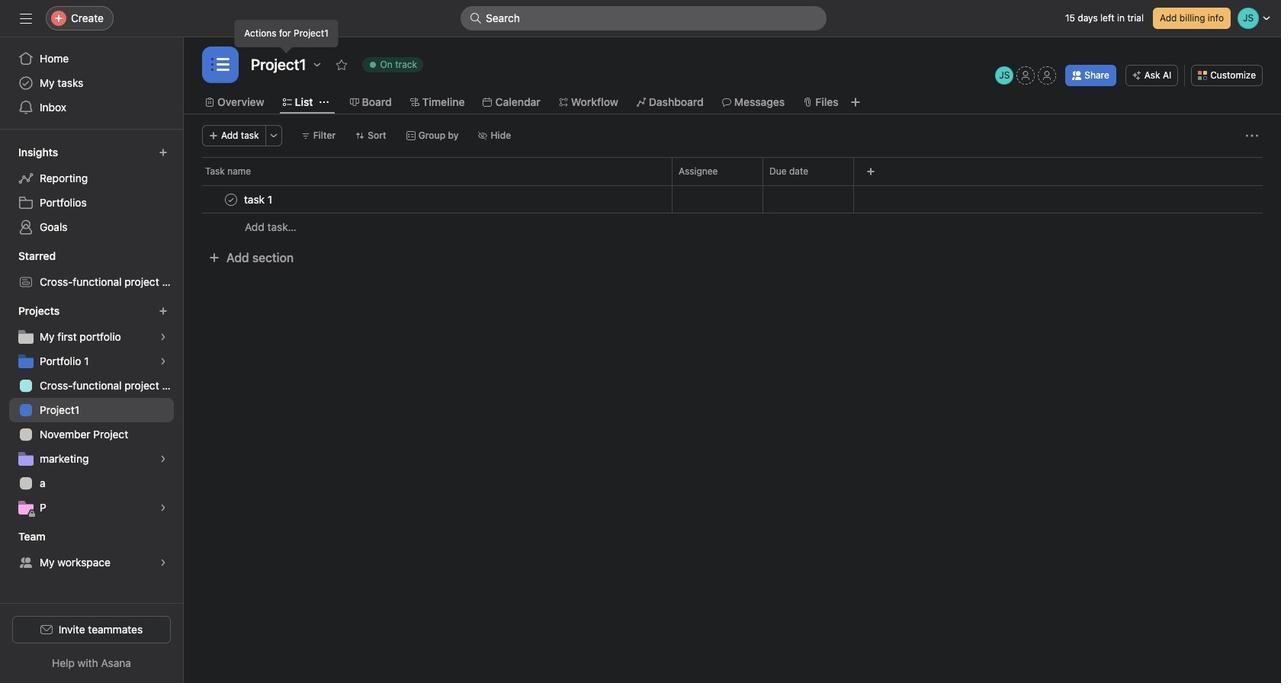 Task type: describe. For each thing, give the bounding box(es) containing it.
projects element
[[0, 298, 183, 523]]

see details, marketing image
[[159, 455, 168, 464]]

see details, my workspace image
[[159, 558, 168, 568]]

global element
[[0, 37, 183, 129]]

header untitled section tree grid
[[184, 185, 1282, 241]]

add to starred image
[[335, 59, 348, 71]]

manage project members image
[[996, 66, 1014, 85]]

new project or portfolio image
[[159, 307, 168, 316]]

starred element
[[0, 243, 183, 298]]

new insights image
[[159, 148, 168, 157]]

prominent image
[[470, 12, 482, 24]]

insights element
[[0, 139, 183, 243]]

see details, portfolio 1 image
[[159, 357, 168, 366]]

see details, p image
[[159, 503, 168, 513]]



Task type: vqa. For each thing, say whether or not it's contained in the screenshot.
mark complete option in the left of the page
yes



Task type: locate. For each thing, give the bounding box(es) containing it.
list image
[[211, 56, 230, 74]]

more actions image
[[1246, 130, 1259, 142], [269, 131, 278, 140]]

add field image
[[867, 167, 876, 176]]

add tab image
[[850, 96, 862, 108]]

hide sidebar image
[[20, 12, 32, 24]]

Task name text field
[[241, 192, 277, 207]]

mark complete image
[[222, 190, 240, 209]]

0 horizontal spatial more actions image
[[269, 131, 278, 140]]

row
[[184, 157, 1282, 185], [202, 185, 1263, 186], [184, 185, 1282, 214], [184, 213, 1282, 241]]

task 1 cell
[[184, 185, 672, 214]]

teams element
[[0, 523, 183, 578]]

Mark complete checkbox
[[222, 190, 240, 209]]

tab actions image
[[319, 98, 328, 107]]

list box
[[461, 6, 827, 31]]

see details, my first portfolio image
[[159, 333, 168, 342]]

tooltip
[[235, 21, 338, 51]]

1 horizontal spatial more actions image
[[1246, 130, 1259, 142]]



